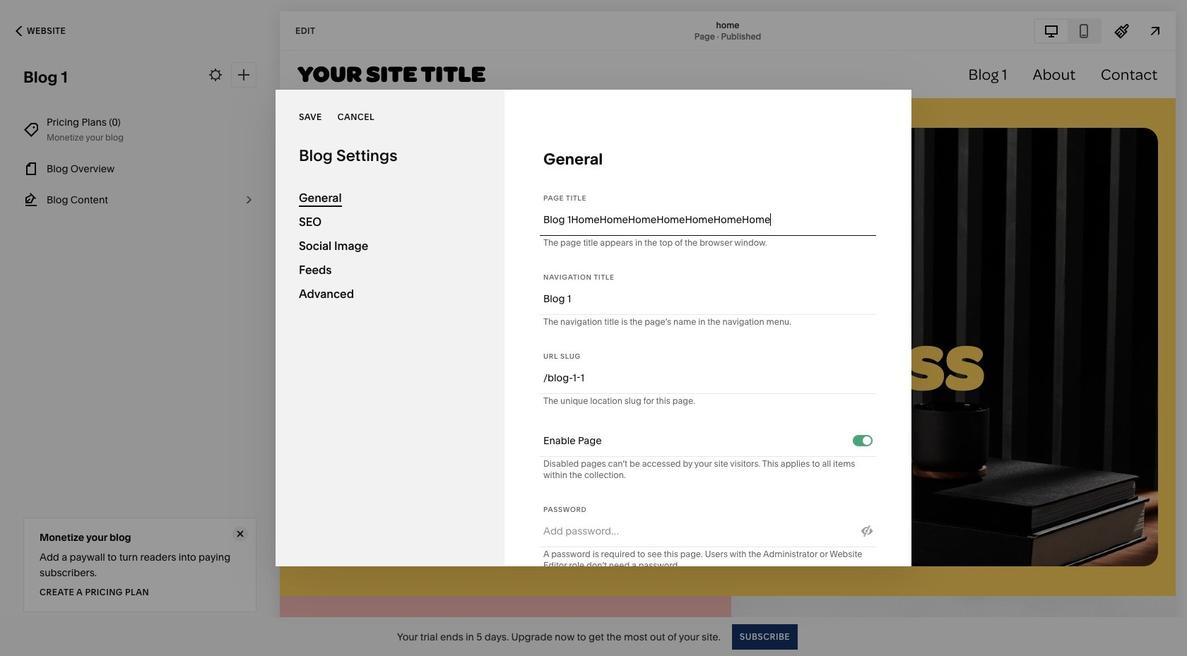 Task type: describe. For each thing, give the bounding box(es) containing it.
Password password field
[[544, 516, 854, 547]]

desktop image
[[1044, 23, 1059, 39]]

settings image
[[208, 67, 223, 83]]

page image
[[23, 161, 39, 177]]

style image
[[1115, 23, 1130, 39]]

tag image
[[23, 122, 39, 138]]

chevron small right image
[[241, 192, 257, 208]]



Task type: locate. For each thing, give the bounding box(es) containing it.
passwordhide icon image
[[862, 526, 873, 537]]

site preview image
[[1148, 23, 1163, 39]]

dialog
[[276, 90, 912, 572]]

Navigation Title text field
[[544, 283, 873, 315]]

URL Slug text field
[[548, 363, 873, 394]]

blog image
[[23, 192, 39, 208]]

tab list
[[1035, 19, 1100, 42]]

cross small image
[[233, 527, 248, 542]]

Page Title text field
[[544, 204, 873, 235]]

mobile image
[[1076, 23, 1092, 39]]

plus image
[[236, 67, 252, 83]]



Task type: vqa. For each thing, say whether or not it's contained in the screenshot.
Animation showing new form styling options image
no



